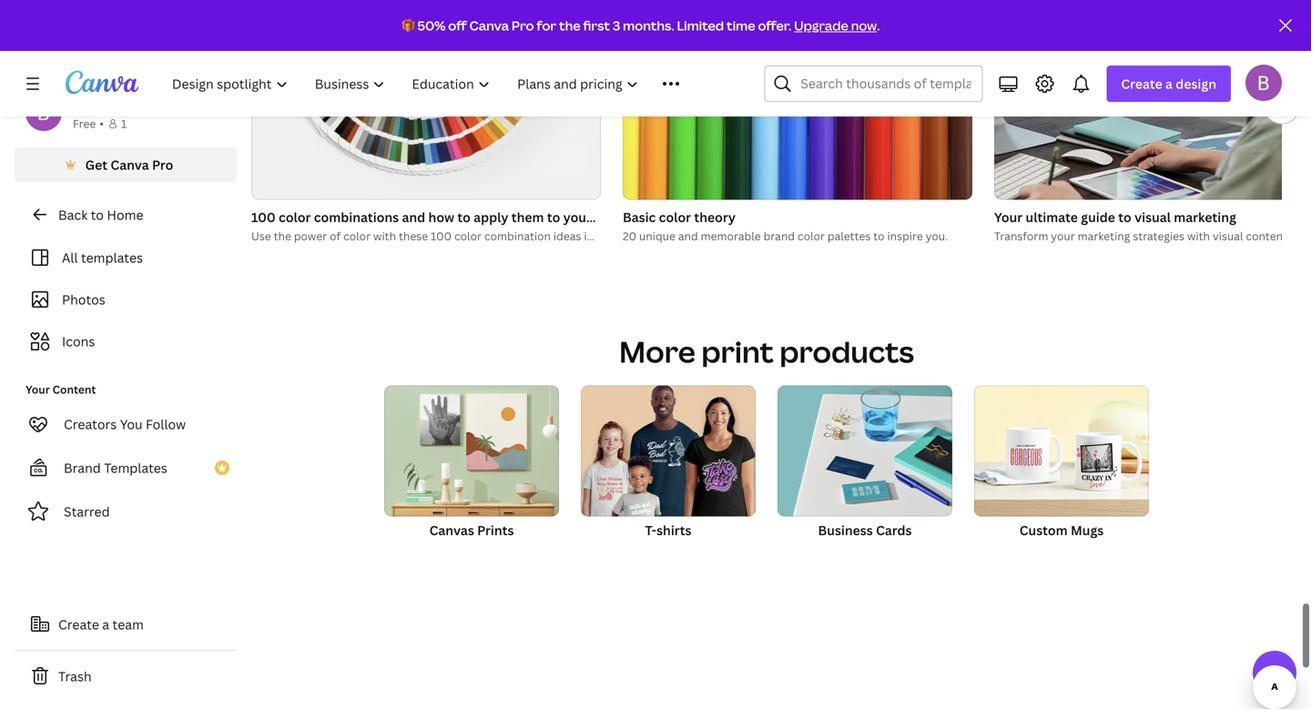 Task type: vqa. For each thing, say whether or not it's contained in the screenshot.


Task type: describe. For each thing, give the bounding box(es) containing it.
3
[[613, 17, 621, 34]]

projects.
[[669, 229, 715, 244]]

your content
[[26, 382, 96, 397]]

to up ideas at the top of page
[[547, 209, 561, 226]]

business cards link
[[778, 386, 953, 559]]

icons
[[62, 333, 95, 350]]

0 horizontal spatial marketing
[[1078, 229, 1131, 244]]

palettes
[[828, 229, 871, 244]]

color down the combinations
[[344, 229, 371, 244]]

now
[[851, 17, 877, 34]]

.
[[877, 17, 880, 34]]

upgrade now button
[[795, 17, 877, 34]]

ideas
[[554, 229, 582, 244]]

upgrade
[[795, 17, 849, 34]]

create for create a design
[[1122, 75, 1163, 92]]

of
[[330, 229, 341, 244]]

creators you follow link
[[15, 406, 237, 443]]

a for team
[[102, 616, 109, 634]]

all templates link
[[26, 240, 226, 275]]

create a team button
[[15, 607, 237, 643]]

more
[[619, 332, 696, 372]]

business cards image
[[778, 386, 953, 517]]

inspire
[[888, 229, 923, 244]]

🎁
[[402, 17, 415, 34]]

canva inside get canva pro button
[[111, 156, 149, 174]]

get
[[85, 156, 108, 174]]

20
[[623, 229, 637, 244]]

pro inside button
[[152, 156, 173, 174]]

0 horizontal spatial your
[[564, 209, 592, 226]]

photos
[[62, 291, 105, 308]]

1 horizontal spatial 100
[[431, 229, 452, 244]]

limited
[[677, 17, 724, 34]]

custom mugs link
[[975, 386, 1150, 559]]

1 horizontal spatial your
[[597, 229, 621, 244]]

get canva pro button
[[15, 148, 237, 182]]

business cards
[[819, 522, 912, 539]]

1 horizontal spatial pro
[[512, 17, 534, 34]]

brand templates
[[64, 460, 167, 477]]

brand
[[764, 229, 795, 244]]

50%
[[418, 17, 446, 34]]

to right how
[[458, 209, 471, 226]]

products
[[780, 332, 915, 372]]

get canva pro
[[85, 156, 173, 174]]

t-shirts link
[[581, 386, 756, 559]]

basic color theory image
[[623, 0, 973, 200]]

strategies
[[1134, 229, 1185, 244]]

you.
[[926, 229, 949, 244]]

these
[[399, 229, 428, 244]]

starred
[[64, 503, 110, 521]]

guide
[[1082, 209, 1116, 226]]

custom
[[1020, 522, 1068, 539]]

and inside basic color theory 20 unique and memorable brand color palettes to inspire you.
[[679, 229, 698, 244]]

creators
[[64, 416, 117, 433]]

color up projects.
[[659, 209, 691, 226]]

all
[[62, 249, 78, 266]]

free
[[73, 116, 96, 131]]

creative
[[623, 229, 666, 244]]

time
[[727, 17, 756, 34]]

home
[[107, 206, 143, 224]]

starred link
[[15, 494, 237, 530]]

the inside 100 color combinations and how to apply them to your designs use the power of color with these 100 color combination ideas in your creative projects.
[[274, 229, 291, 244]]

1
[[121, 116, 127, 131]]

t shirts image
[[581, 386, 756, 517]]

combination
[[485, 229, 551, 244]]

creators you follow
[[64, 416, 186, 433]]

your ultimate guide to visual marketing image
[[995, 0, 1312, 200]]

canvas prints image
[[384, 386, 559, 517]]

photos link
[[26, 282, 226, 317]]

templates
[[81, 249, 143, 266]]

100 color combinations and how to apply them to your designs image
[[251, 0, 601, 200]]

custom mugs image
[[975, 386, 1150, 517]]

cards
[[876, 522, 912, 539]]

months.
[[623, 17, 675, 34]]

templates
[[104, 460, 167, 477]]

free •
[[73, 116, 104, 131]]

with inside your ultimate guide to visual marketing transform your marketing strategies with visual content.
[[1188, 229, 1211, 244]]

to inside your ultimate guide to visual marketing transform your marketing strategies with visual content.
[[1119, 209, 1132, 226]]

ultimate
[[1026, 209, 1079, 226]]

•
[[100, 116, 104, 131]]

back to home link
[[15, 197, 237, 233]]

more print products
[[619, 332, 915, 372]]

your ultimate guide to visual marketing transform your marketing strategies with visual content.
[[995, 209, 1291, 244]]

color down basic color theory link at the top
[[798, 229, 825, 244]]

combinations
[[314, 209, 399, 226]]

content.
[[1247, 229, 1291, 244]]



Task type: locate. For each thing, give the bounding box(es) containing it.
your
[[995, 209, 1023, 226], [26, 382, 50, 397]]

color down 100 color combinations and how to apply them to your designs link
[[455, 229, 482, 244]]

1 vertical spatial the
[[274, 229, 291, 244]]

unique
[[639, 229, 676, 244]]

1 vertical spatial your
[[26, 382, 50, 397]]

memorable
[[701, 229, 761, 244]]

1 vertical spatial a
[[102, 616, 109, 634]]

top level navigation element
[[160, 66, 721, 102], [160, 66, 721, 102]]

icons link
[[26, 324, 226, 359]]

first
[[583, 17, 610, 34]]

with left these
[[374, 229, 396, 244]]

marketing up "strategies"
[[1174, 209, 1237, 226]]

0 vertical spatial the
[[559, 17, 581, 34]]

1 horizontal spatial visual
[[1213, 229, 1244, 244]]

back
[[58, 206, 88, 224]]

create a design
[[1122, 75, 1217, 92]]

create left team
[[58, 616, 99, 634]]

a inside button
[[102, 616, 109, 634]]

offer.
[[758, 17, 792, 34]]

content
[[52, 382, 96, 397]]

brand
[[64, 460, 101, 477]]

0 vertical spatial canva
[[470, 17, 509, 34]]

1 vertical spatial canva
[[111, 156, 149, 174]]

1 vertical spatial marketing
[[1078, 229, 1131, 244]]

off
[[448, 17, 467, 34]]

0 horizontal spatial your
[[26, 382, 50, 397]]

your inside your ultimate guide to visual marketing transform your marketing strategies with visual content.
[[1052, 229, 1076, 244]]

create
[[1122, 75, 1163, 92], [58, 616, 99, 634]]

basic color theory 20 unique and memorable brand color palettes to inspire you.
[[623, 209, 949, 244]]

2 horizontal spatial your
[[1052, 229, 1076, 244]]

create inside create a design dropdown button
[[1122, 75, 1163, 92]]

100 color combinations and how to apply them to your designs link
[[251, 207, 642, 227]]

1 vertical spatial 100
[[431, 229, 452, 244]]

your for ultimate
[[995, 209, 1023, 226]]

the right use
[[274, 229, 291, 244]]

follow
[[146, 416, 186, 433]]

1 with from the left
[[374, 229, 396, 244]]

marketing down guide
[[1078, 229, 1131, 244]]

your up "transform"
[[995, 209, 1023, 226]]

pro left 'for'
[[512, 17, 534, 34]]

apply
[[474, 209, 509, 226]]

canvas
[[430, 522, 474, 539]]

transform
[[995, 229, 1049, 244]]

0 horizontal spatial pro
[[152, 156, 173, 174]]

create left design
[[1122, 75, 1163, 92]]

color up "power" on the top left of the page
[[279, 209, 311, 226]]

power
[[294, 229, 327, 244]]

Search search field
[[801, 67, 971, 101]]

custom mugs
[[1020, 522, 1104, 539]]

0 horizontal spatial visual
[[1135, 209, 1171, 226]]

canva right off
[[470, 17, 509, 34]]

canva
[[470, 17, 509, 34], [111, 156, 149, 174]]

1 vertical spatial visual
[[1213, 229, 1244, 244]]

0 vertical spatial and
[[402, 209, 426, 226]]

your down ultimate
[[1052, 229, 1076, 244]]

1 horizontal spatial and
[[679, 229, 698, 244]]

use
[[251, 229, 271, 244]]

1 horizontal spatial marketing
[[1174, 209, 1237, 226]]

business
[[819, 522, 873, 539]]

0 vertical spatial pro
[[512, 17, 534, 34]]

visual up "strategies"
[[1135, 209, 1171, 226]]

1 horizontal spatial a
[[1166, 75, 1173, 92]]

0 vertical spatial marketing
[[1174, 209, 1237, 226]]

visual
[[1135, 209, 1171, 226], [1213, 229, 1244, 244]]

1 horizontal spatial canva
[[470, 17, 509, 34]]

and right unique in the top of the page
[[679, 229, 698, 244]]

shirts
[[657, 522, 692, 539]]

designs
[[595, 209, 642, 226]]

design
[[1176, 75, 1217, 92]]

0 horizontal spatial canva
[[111, 156, 149, 174]]

canvas prints
[[430, 522, 514, 539]]

0 vertical spatial create
[[1122, 75, 1163, 92]]

visual left content.
[[1213, 229, 1244, 244]]

0 horizontal spatial a
[[102, 616, 109, 634]]

0 horizontal spatial with
[[374, 229, 396, 244]]

brand templates link
[[15, 450, 237, 486]]

100 up use
[[251, 209, 276, 226]]

bob builder image
[[1246, 64, 1283, 101]]

your up ideas at the top of page
[[564, 209, 592, 226]]

team
[[113, 616, 144, 634]]

to right the back
[[91, 206, 104, 224]]

them
[[512, 209, 544, 226]]

create for create a team
[[58, 616, 99, 634]]

0 horizontal spatial 100
[[251, 209, 276, 226]]

1 vertical spatial create
[[58, 616, 99, 634]]

in
[[584, 229, 594, 244]]

how
[[429, 209, 455, 226]]

100 down how
[[431, 229, 452, 244]]

trash link
[[15, 659, 237, 695]]

0 vertical spatial your
[[995, 209, 1023, 226]]

your inside your ultimate guide to visual marketing transform your marketing strategies with visual content.
[[995, 209, 1023, 226]]

1 horizontal spatial the
[[559, 17, 581, 34]]

to right guide
[[1119, 209, 1132, 226]]

your left content
[[26, 382, 50, 397]]

0 horizontal spatial and
[[402, 209, 426, 226]]

a for design
[[1166, 75, 1173, 92]]

to left inspire
[[874, 229, 885, 244]]

with right "strategies"
[[1188, 229, 1211, 244]]

1 horizontal spatial your
[[995, 209, 1023, 226]]

and inside 100 color combinations and how to apply them to your designs use the power of color with these 100 color combination ideas in your creative projects.
[[402, 209, 426, 226]]

with
[[374, 229, 396, 244], [1188, 229, 1211, 244]]

and up these
[[402, 209, 426, 226]]

mugs
[[1071, 522, 1104, 539]]

1 vertical spatial pro
[[152, 156, 173, 174]]

create a design button
[[1107, 66, 1232, 102]]

basic color theory link
[[623, 207, 973, 227]]

create a team
[[58, 616, 144, 634]]

canva right the get
[[111, 156, 149, 174]]

your right in
[[597, 229, 621, 244]]

and
[[402, 209, 426, 226], [679, 229, 698, 244]]

a left design
[[1166, 75, 1173, 92]]

0 vertical spatial 100
[[251, 209, 276, 226]]

create inside create a team button
[[58, 616, 99, 634]]

print
[[702, 332, 774, 372]]

a inside dropdown button
[[1166, 75, 1173, 92]]

100 color combinations and how to apply them to your designs use the power of color with these 100 color combination ideas in your creative projects.
[[251, 209, 715, 244]]

a left team
[[102, 616, 109, 634]]

None search field
[[765, 66, 983, 102]]

pro up back to home link
[[152, 156, 173, 174]]

1 vertical spatial and
[[679, 229, 698, 244]]

0 vertical spatial a
[[1166, 75, 1173, 92]]

🎁 50% off canva pro for the first 3 months. limited time offer. upgrade now .
[[402, 17, 880, 34]]

your ultimate guide to visual marketing link
[[995, 207, 1312, 227]]

with inside 100 color combinations and how to apply them to your designs use the power of color with these 100 color combination ideas in your creative projects.
[[374, 229, 396, 244]]

prints
[[477, 522, 514, 539]]

a
[[1166, 75, 1173, 92], [102, 616, 109, 634]]

0 horizontal spatial the
[[274, 229, 291, 244]]

t-shirts
[[645, 522, 692, 539]]

2 with from the left
[[1188, 229, 1211, 244]]

marketing
[[1174, 209, 1237, 226], [1078, 229, 1131, 244]]

the right 'for'
[[559, 17, 581, 34]]

all templates
[[62, 249, 143, 266]]

1 horizontal spatial create
[[1122, 75, 1163, 92]]

for
[[537, 17, 557, 34]]

t-
[[645, 522, 657, 539]]

your for content
[[26, 382, 50, 397]]

theory
[[695, 209, 736, 226]]

canvas prints link
[[384, 386, 559, 559]]

to
[[91, 206, 104, 224], [458, 209, 471, 226], [547, 209, 561, 226], [1119, 209, 1132, 226], [874, 229, 885, 244]]

trash
[[58, 668, 92, 686]]

basic
[[623, 209, 656, 226]]

0 horizontal spatial create
[[58, 616, 99, 634]]

to inside basic color theory 20 unique and memorable brand color palettes to inspire you.
[[874, 229, 885, 244]]

0 vertical spatial visual
[[1135, 209, 1171, 226]]

the
[[559, 17, 581, 34], [274, 229, 291, 244]]

you
[[120, 416, 143, 433]]

1 horizontal spatial with
[[1188, 229, 1211, 244]]

back to home
[[58, 206, 143, 224]]



